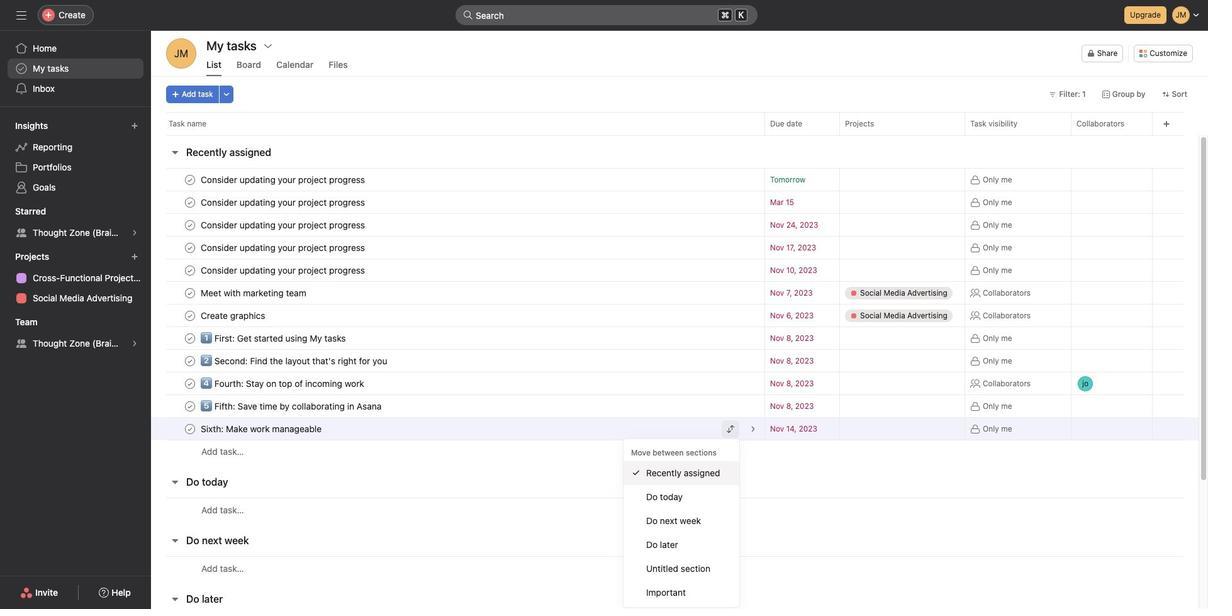 Task type: locate. For each thing, give the bounding box(es) containing it.
mark complete image for task name text box in the 4️⃣ fourth: stay on top of incoming work cell
[[183, 376, 198, 391]]

5 task name text field from the top
[[198, 355, 391, 367]]

mark complete image for task name text field inside the the sixth: make work manageable cell
[[183, 421, 198, 436]]

mark complete image inside 1️⃣ first: get started using my tasks cell
[[183, 331, 198, 346]]

mark complete checkbox inside 4️⃣ fourth: stay on top of incoming work cell
[[183, 376, 198, 391]]

mark complete image inside '2️⃣ second: find the layout that's right for you' cell
[[183, 353, 198, 368]]

consider updating your project progress cell for third linked projects for consider updating your project progress cell from the top
[[151, 213, 765, 237]]

4 consider updating your project progress cell from the top
[[151, 236, 765, 259]]

linked projects for 5️⃣ fifth: save time by collaborating in asana cell
[[840, 395, 965, 418]]

5️⃣ fifth: save time by collaborating in asana cell
[[151, 395, 765, 418]]

mark complete checkbox inside 5️⃣ fifth: save time by collaborating in asana cell
[[183, 399, 198, 414]]

consider updating your project progress cell
[[151, 168, 765, 191], [151, 191, 765, 214], [151, 213, 765, 237], [151, 236, 765, 259], [151, 259, 765, 282]]

3 mark complete checkbox from the top
[[183, 217, 198, 233]]

mark complete image
[[183, 285, 198, 301], [183, 331, 198, 346], [183, 376, 198, 391]]

Task name text field
[[198, 196, 369, 209], [198, 241, 369, 254], [198, 287, 310, 299], [198, 332, 350, 345], [198, 355, 391, 367], [198, 377, 368, 390], [198, 400, 385, 413]]

2 mark complete image from the top
[[183, 195, 198, 210]]

3 linked projects for consider updating your project progress cell from the top
[[840, 213, 965, 237]]

1 vertical spatial mark complete image
[[183, 331, 198, 346]]

mark complete checkbox for 2nd linked projects for consider updating your project progress cell from the bottom of the header recently assigned tree grid
[[183, 240, 198, 255]]

mark complete image inside meet with marketing team cell
[[183, 285, 198, 301]]

3 task name text field from the top
[[198, 264, 369, 277]]

2 mark complete checkbox from the top
[[183, 195, 198, 210]]

insights element
[[0, 115, 151, 200]]

1 task name text field from the top
[[198, 173, 369, 186]]

task name text field inside 4️⃣ fourth: stay on top of incoming work cell
[[198, 377, 368, 390]]

5 mark complete checkbox from the top
[[183, 263, 198, 278]]

1 see details, thought zone (brainstorm space) image from the top
[[131, 229, 138, 237]]

mark complete image for task name text field corresponding to mark complete checkbox related to 5th linked projects for consider updating your project progress cell from the top
[[183, 263, 198, 278]]

collapse task list for this group image
[[170, 536, 180, 546]]

new project or portfolio image
[[131, 253, 138, 261]]

teams element
[[0, 311, 151, 356]]

1 collapse task list for this group image from the top
[[170, 147, 180, 157]]

0 vertical spatial mark complete image
[[183, 285, 198, 301]]

3 mark complete image from the top
[[183, 376, 198, 391]]

5 mark complete image from the top
[[183, 263, 198, 278]]

3 mark complete checkbox from the top
[[183, 376, 198, 391]]

see details, thought zone (brainstorm space) image inside teams element
[[131, 340, 138, 347]]

1 task name text field from the top
[[198, 196, 369, 209]]

4 mark complete checkbox from the top
[[183, 421, 198, 436]]

2 see details, thought zone (brainstorm space) image from the top
[[131, 340, 138, 347]]

4 mark complete image from the top
[[183, 240, 198, 255]]

mark complete image for task name text box associated with mark complete checkbox related to 2nd linked projects for consider updating your project progress cell from the top of the header recently assigned tree grid
[[183, 195, 198, 210]]

Mark complete checkbox
[[183, 285, 198, 301], [183, 353, 198, 368], [183, 376, 198, 391], [183, 421, 198, 436]]

task name text field inside 1️⃣ first: get started using my tasks cell
[[198, 332, 350, 345]]

mark complete checkbox for linked projects for 5️⃣ fifth: save time by collaborating in asana cell
[[183, 399, 198, 414]]

see details, thought zone (brainstorm space) image for starred element
[[131, 229, 138, 237]]

header recently assigned tree grid
[[151, 168, 1199, 463]]

mark complete image for task name text box within the 1️⃣ first: get started using my tasks cell
[[183, 331, 198, 346]]

projects element
[[0, 245, 151, 311]]

2 vertical spatial mark complete image
[[183, 376, 198, 391]]

prominent image
[[463, 10, 473, 20]]

2 task name text field from the top
[[198, 219, 369, 231]]

None field
[[456, 5, 758, 25]]

1 mark complete checkbox from the top
[[183, 172, 198, 187]]

2 task name text field from the top
[[198, 241, 369, 254]]

0 vertical spatial collapse task list for this group image
[[170, 147, 180, 157]]

1️⃣ first: get started using my tasks cell
[[151, 327, 765, 350]]

8 mark complete image from the top
[[183, 399, 198, 414]]

sixth: make work manageable cell
[[151, 417, 765, 441]]

task name text field inside meet with marketing team cell
[[198, 287, 310, 299]]

collapse task list for this group image
[[170, 147, 180, 157], [170, 477, 180, 487], [170, 594, 180, 604]]

6 mark complete image from the top
[[183, 308, 198, 323]]

task name text field for fifth linked projects for consider updating your project progress cell from the bottom of the header recently assigned tree grid's mark complete checkbox
[[198, 173, 369, 186]]

3 consider updating your project progress cell from the top
[[151, 213, 765, 237]]

Task name text field
[[198, 173, 369, 186], [198, 219, 369, 231], [198, 264, 369, 277], [198, 309, 269, 322], [198, 423, 325, 435]]

4 task name text field from the top
[[198, 309, 269, 322]]

mark complete image inside the sixth: make work manageable cell
[[183, 421, 198, 436]]

linked projects for consider updating your project progress cell
[[840, 168, 965, 191], [840, 191, 965, 214], [840, 213, 965, 237], [840, 236, 965, 259], [840, 259, 965, 282]]

task name text field for mark complete checkbox in 1️⃣ first: get started using my tasks cell
[[198, 332, 350, 345]]

mark complete checkbox inside the sixth: make work manageable cell
[[183, 421, 198, 436]]

global element
[[0, 31, 151, 106]]

mark complete checkbox inside 1️⃣ first: get started using my tasks cell
[[183, 331, 198, 346]]

show options image
[[263, 41, 273, 51]]

3 task name text field from the top
[[198, 287, 310, 299]]

mark complete checkbox for 5th linked projects for consider updating your project progress cell from the top
[[183, 263, 198, 278]]

task name text field for 2nd linked projects for consider updating your project progress cell from the bottom of the header recently assigned tree grid's mark complete checkbox
[[198, 241, 369, 254]]

consider updating your project progress cell for 5th linked projects for consider updating your project progress cell from the top
[[151, 259, 765, 282]]

4 mark complete checkbox from the top
[[183, 240, 198, 255]]

5 task name text field from the top
[[198, 423, 325, 435]]

Mark complete checkbox
[[183, 172, 198, 187], [183, 195, 198, 210], [183, 217, 198, 233], [183, 240, 198, 255], [183, 263, 198, 278], [183, 308, 198, 323], [183, 331, 198, 346], [183, 399, 198, 414]]

mark complete image for task name text box within '2️⃣ second: find the layout that's right for you' cell
[[183, 353, 198, 368]]

1 vertical spatial collapse task list for this group image
[[170, 477, 180, 487]]

7 mark complete checkbox from the top
[[183, 331, 198, 346]]

add field image
[[1163, 120, 1171, 128]]

task name text field inside 'create graphics' cell
[[198, 309, 269, 322]]

task name text field for mark complete option inside the '2️⃣ second: find the layout that's right for you' cell
[[198, 355, 391, 367]]

new insights image
[[131, 122, 138, 130]]

6 task name text field from the top
[[198, 377, 368, 390]]

linked projects for 1️⃣ first: get started using my tasks cell
[[840, 327, 965, 350]]

create graphics cell
[[151, 304, 765, 327]]

see details, thought zone (brainstorm space) image
[[131, 229, 138, 237], [131, 340, 138, 347]]

see details, thought zone (brainstorm space) image inside starred element
[[131, 229, 138, 237]]

meet with marketing team cell
[[151, 281, 765, 305]]

1 consider updating your project progress cell from the top
[[151, 168, 765, 191]]

6 mark complete checkbox from the top
[[183, 308, 198, 323]]

8 mark complete checkbox from the top
[[183, 399, 198, 414]]

more actions image
[[223, 91, 230, 98]]

2️⃣ second: find the layout that's right for you cell
[[151, 349, 765, 373]]

option
[[624, 461, 739, 485]]

5 consider updating your project progress cell from the top
[[151, 259, 765, 282]]

consider updating your project progress cell for 2nd linked projects for consider updating your project progress cell from the top of the header recently assigned tree grid
[[151, 191, 765, 214]]

mark complete image inside 5️⃣ fifth: save time by collaborating in asana cell
[[183, 399, 198, 414]]

mark complete image inside 4️⃣ fourth: stay on top of incoming work cell
[[183, 376, 198, 391]]

7 mark complete image from the top
[[183, 353, 198, 368]]

1 vertical spatial see details, thought zone (brainstorm space) image
[[131, 340, 138, 347]]

mark complete checkbox inside '2️⃣ second: find the layout that's right for you' cell
[[183, 353, 198, 368]]

mark complete image for task name text field within the 'create graphics' cell
[[183, 308, 198, 323]]

task name text field for mark complete checkbox related to 2nd linked projects for consider updating your project progress cell from the top of the header recently assigned tree grid
[[198, 196, 369, 209]]

1 mark complete checkbox from the top
[[183, 285, 198, 301]]

2 consider updating your project progress cell from the top
[[151, 191, 765, 214]]

task name text field inside '2️⃣ second: find the layout that's right for you' cell
[[198, 355, 391, 367]]

4 task name text field from the top
[[198, 332, 350, 345]]

mark complete checkbox inside meet with marketing team cell
[[183, 285, 198, 301]]

4️⃣ fourth: stay on top of incoming work cell
[[151, 372, 765, 395]]

linked projects for 4️⃣ fourth: stay on top of incoming work cell
[[840, 372, 965, 395]]

7 task name text field from the top
[[198, 400, 385, 413]]

task name text field inside the sixth: make work manageable cell
[[198, 423, 325, 435]]

2 mark complete checkbox from the top
[[183, 353, 198, 368]]

0 vertical spatial see details, thought zone (brainstorm space) image
[[131, 229, 138, 237]]

consider updating your project progress cell for fifth linked projects for consider updating your project progress cell from the bottom of the header recently assigned tree grid
[[151, 168, 765, 191]]

9 mark complete image from the top
[[183, 421, 198, 436]]

row
[[151, 112, 1208, 135], [166, 135, 1184, 136], [151, 168, 1199, 191], [151, 191, 1199, 214], [151, 213, 1199, 237], [151, 236, 1199, 259], [151, 259, 1199, 282], [151, 281, 1199, 305], [151, 304, 1199, 327], [151, 327, 1199, 350], [151, 349, 1199, 373], [151, 371, 1199, 396], [151, 395, 1199, 418], [151, 417, 1199, 441], [151, 440, 1199, 463], [151, 498, 1199, 522], [151, 556, 1199, 580]]

1 mark complete image from the top
[[183, 285, 198, 301]]

1 mark complete image from the top
[[183, 172, 198, 187]]

3 collapse task list for this group image from the top
[[170, 594, 180, 604]]

3 mark complete image from the top
[[183, 217, 198, 233]]

mark complete checkbox for meet with marketing team cell
[[183, 285, 198, 301]]

mark complete checkbox for linked projects for 1️⃣ first: get started using my tasks cell
[[183, 331, 198, 346]]

task name text field inside 5️⃣ fifth: save time by collaborating in asana cell
[[198, 400, 385, 413]]

2 vertical spatial collapse task list for this group image
[[170, 594, 180, 604]]

mark complete checkbox inside 'create graphics' cell
[[183, 308, 198, 323]]

2 mark complete image from the top
[[183, 331, 198, 346]]

2 collapse task list for this group image from the top
[[170, 477, 180, 487]]

mark complete image
[[183, 172, 198, 187], [183, 195, 198, 210], [183, 217, 198, 233], [183, 240, 198, 255], [183, 263, 198, 278], [183, 308, 198, 323], [183, 353, 198, 368], [183, 399, 198, 414], [183, 421, 198, 436]]

mark complete image inside 'create graphics' cell
[[183, 308, 198, 323]]



Task type: vqa. For each thing, say whether or not it's contained in the screenshot.
row
yes



Task type: describe. For each thing, give the bounding box(es) containing it.
4 linked projects for consider updating your project progress cell from the top
[[840, 236, 965, 259]]

Search tasks, projects, and more text field
[[456, 5, 758, 25]]

task name text field for mark complete checkbox inside the 'create graphics' cell
[[198, 309, 269, 322]]

mark complete checkbox for the sixth: make work manageable cell
[[183, 421, 198, 436]]

task name text field for mark complete option inside the meet with marketing team cell
[[198, 287, 310, 299]]

mark complete image for task name text field related to fifth linked projects for consider updating your project progress cell from the bottom of the header recently assigned tree grid's mark complete checkbox
[[183, 172, 198, 187]]

view profile settings image
[[166, 38, 196, 69]]

task name text field for mark complete checkbox within 5️⃣ fifth: save time by collaborating in asana cell
[[198, 400, 385, 413]]

task name text field for mark complete option inside the 4️⃣ fourth: stay on top of incoming work cell
[[198, 377, 368, 390]]

hide sidebar image
[[16, 10, 26, 20]]

2 linked projects for consider updating your project progress cell from the top
[[840, 191, 965, 214]]

mark complete checkbox for 4️⃣ fourth: stay on top of incoming work cell
[[183, 376, 198, 391]]

5 linked projects for consider updating your project progress cell from the top
[[840, 259, 965, 282]]

mark complete checkbox for 2nd linked projects for consider updating your project progress cell from the top of the header recently assigned tree grid
[[183, 195, 198, 210]]

mark complete checkbox for fifth linked projects for consider updating your project progress cell from the bottom of the header recently assigned tree grid
[[183, 172, 198, 187]]

details image
[[750, 425, 757, 433]]

consider updating your project progress cell for 2nd linked projects for consider updating your project progress cell from the bottom of the header recently assigned tree grid
[[151, 236, 765, 259]]

move tasks between sections image
[[727, 425, 734, 433]]

mark complete image for mark complete checkbox corresponding to third linked projects for consider updating your project progress cell from the top task name text field
[[183, 217, 198, 233]]

mark complete image for task name text box in meet with marketing team cell
[[183, 285, 198, 301]]

starred element
[[0, 200, 151, 245]]

mark complete image for task name text box in the 5️⃣ fifth: save time by collaborating in asana cell
[[183, 399, 198, 414]]

task name text field for mark complete checkbox corresponding to third linked projects for consider updating your project progress cell from the top
[[198, 219, 369, 231]]

mark complete checkbox for '2️⃣ second: find the layout that's right for you' cell
[[183, 353, 198, 368]]

mark complete checkbox for third linked projects for consider updating your project progress cell from the top
[[183, 217, 198, 233]]

see details, thought zone (brainstorm space) image for teams element
[[131, 340, 138, 347]]

1 linked projects for consider updating your project progress cell from the top
[[840, 168, 965, 191]]

task name text field for mark complete checkbox related to 5th linked projects for consider updating your project progress cell from the top
[[198, 264, 369, 277]]

linked projects for 2️⃣ second: find the layout that's right for you cell
[[840, 349, 965, 373]]

task name text field for mark complete option inside the sixth: make work manageable cell
[[198, 423, 325, 435]]

mark complete image for task name text box associated with 2nd linked projects for consider updating your project progress cell from the bottom of the header recently assigned tree grid's mark complete checkbox
[[183, 240, 198, 255]]



